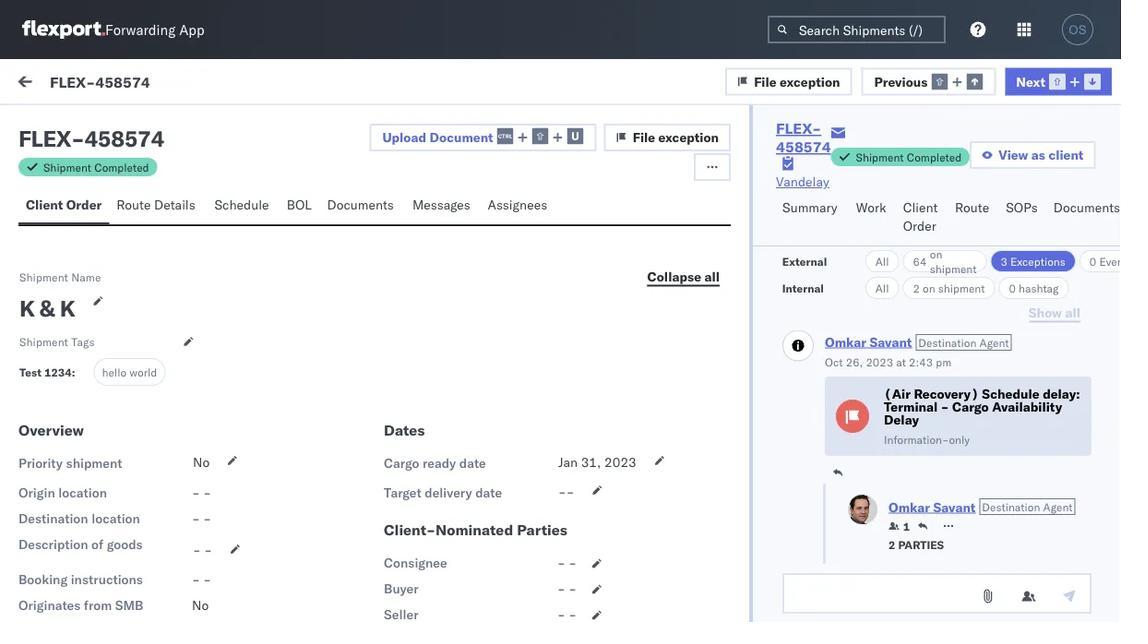 Task type: vqa. For each thing, say whether or not it's contained in the screenshot.
Matthew Loftus related to hi
no



Task type: describe. For each thing, give the bounding box(es) containing it.
client
[[1049, 147, 1084, 163]]

savant down may
[[132, 421, 172, 438]]

os button
[[1057, 8, 1100, 51]]

omkar savant for we
[[90, 301, 172, 318]]

all button for 2
[[866, 277, 900, 299]]

0 horizontal spatial completed
[[94, 160, 149, 174]]

we
[[55, 333, 74, 349]]

delay
[[885, 412, 920, 428]]

savant up notifying
[[132, 301, 172, 318]]

previous
[[875, 73, 928, 89]]

all button for 64
[[866, 250, 900, 272]]

sops button
[[999, 191, 1047, 246]]

work for related
[[917, 160, 941, 174]]

shipment tags
[[19, 335, 95, 349]]

flex- 458574 up 2:43
[[875, 335, 962, 351]]

1 horizontal spatial cargo
[[384, 455, 420, 471]]

order for left "client order" button
[[66, 197, 102, 213]]

oct inside omkar savant destination agent oct 26, 2023 at 2:43 pm
[[825, 355, 844, 369]]

route details
[[117, 197, 196, 213]]

order for right "client order" button
[[904, 218, 937, 234]]

related
[[876, 160, 914, 174]]

collapse all
[[648, 268, 720, 284]]

dates
[[384, 421, 425, 440]]

agent for omkar savant destination agent
[[1044, 500, 1073, 514]]

and will shipment as
[[55, 426, 127, 460]]

2 for 2 on shipment
[[914, 281, 921, 295]]

item/shipment
[[944, 160, 1020, 174]]

0 horizontal spatial client order button
[[18, 188, 109, 224]]

work for my
[[53, 71, 101, 96]]

(0) for internal (0)
[[172, 117, 196, 133]]

omkar inside omkar savant destination agent oct 26, 2023 at 2:43 pm
[[825, 334, 867, 350]]

1
[[904, 520, 911, 534]]

0 horizontal spatial destination
[[18, 511, 88, 527]]

booking instructions
[[18, 572, 143, 588]]

pm for @
[[505, 566, 524, 582]]

message for message
[[57, 160, 102, 174]]

exception: (air recovery) schedule terminal - cargo availability
[[55, 453, 283, 488]]

destination location
[[18, 511, 140, 527]]

flex- 458574 up 'vandelay'
[[777, 119, 832, 156]]

oct left 2:46
[[386, 223, 407, 239]]

flex- 2271801
[[875, 223, 970, 239]]

flex- 458574 down 2 parties
[[875, 566, 962, 582]]

pdt for exception:
[[527, 223, 551, 239]]

parties
[[899, 538, 945, 552]]

resize handle column header for category
[[844, 154, 866, 622]]

nominated
[[436, 521, 514, 539]]

route details button
[[109, 188, 207, 224]]

1 horizontal spatial documents button
[[1047, 191, 1122, 246]]

import work button
[[130, 59, 217, 109]]

2:43
[[910, 355, 934, 369]]

upload document button
[[370, 124, 597, 151]]

- inside (air recovery) schedule delay: terminal - cargo availability delay information-only
[[942, 399, 950, 415]]

my work
[[18, 71, 101, 96]]

bol button
[[280, 188, 320, 224]]

omkar savant destination agent
[[889, 499, 1073, 515]]

ready
[[423, 455, 456, 471]]

takes
[[152, 370, 184, 386]]

schedule inside button
[[215, 197, 269, 213]]

2 k from the left
[[60, 295, 75, 322]]

flex- 458574 down information-
[[875, 455, 962, 471]]

route for route
[[956, 199, 990, 216]]

next
[[1017, 73, 1046, 89]]

client-nominated parties
[[384, 521, 568, 539]]

shipment up k & k on the left of page
[[19, 270, 68, 284]]

on for 2
[[924, 281, 936, 295]]

shipment name
[[19, 270, 101, 284]]

2 parties button
[[889, 536, 945, 553]]

as inside and will shipment as
[[113, 444, 127, 460]]

26, down client-
[[410, 566, 430, 582]]

26, inside omkar savant destination agent oct 26, 2023 at 2:43 pm
[[846, 355, 864, 369]]

external (0) button
[[22, 109, 116, 145]]

0 horizontal spatial file exception
[[633, 129, 719, 145]]

assignees button
[[481, 188, 558, 224]]

2 2:44 from the top
[[473, 566, 501, 582]]

app
[[179, 21, 205, 38]]

oct 26, 2023, 2:46 pm pdt
[[386, 223, 551, 239]]

route for route details
[[117, 197, 151, 213]]

jan
[[559, 454, 578, 470]]

terminal for exception:
[[55, 472, 109, 488]]

upload document
[[383, 129, 494, 145]]

collapse all button
[[637, 263, 731, 291]]

(air inside exception: (air recovery) schedule terminal - cargo availability
[[127, 453, 154, 470]]

(0) for external (0)
[[81, 117, 105, 133]]

on for 64
[[930, 247, 943, 261]]

1 horizontal spatial completed
[[907, 150, 962, 164]]

--
[[559, 484, 575, 500]]

pm for exception:
[[505, 223, 524, 239]]

2023, for @
[[434, 566, 470, 582]]

hashtag
[[1020, 281, 1060, 295]]

1 2:44 from the top
[[473, 455, 501, 471]]

all
[[705, 268, 720, 284]]

0 vertical spatial exception
[[780, 73, 841, 89]]

o s for oct 26, 2023, 2:46 pm pdt
[[61, 201, 74, 213]]

cargo ready date
[[384, 455, 486, 471]]

0 horizontal spatial file
[[633, 129, 656, 145]]

buyer
[[384, 581, 419, 597]]

0 vertical spatial @
[[889, 561, 900, 577]]

route button
[[948, 191, 999, 246]]

and
[[55, 426, 77, 442]]

client for right "client order" button
[[904, 199, 939, 216]]

hello world
[[102, 365, 157, 379]]

consignee
[[384, 555, 448, 571]]

1 vertical spatial no
[[192, 597, 209, 614]]

sops
[[1007, 199, 1038, 216]]

omkar savant for exception:
[[90, 199, 172, 215]]

31,
[[581, 454, 601, 470]]

terminal for (air
[[885, 399, 938, 415]]

destination for omkar savant destination agent oct 26, 2023 at 2:43 pm
[[919, 336, 977, 350]]

external for external
[[783, 254, 828, 268]]

0 for 0 hashtag
[[1010, 281, 1017, 295]]

vandelay link
[[777, 173, 830, 191]]

0 vertical spatial no
[[193, 454, 210, 470]]

upload
[[383, 129, 427, 145]]

1 vertical spatial omkar savant button
[[889, 499, 976, 515]]

been
[[118, 352, 147, 368]]

64 on shipment
[[914, 247, 977, 276]]

1 horizontal spatial that
[[178, 333, 202, 349]]

client order for left "client order" button
[[26, 197, 102, 213]]

will
[[81, 426, 101, 442]]

availability for recovery)
[[164, 472, 234, 488]]

work button
[[849, 191, 896, 246]]

import
[[137, 76, 176, 92]]

2 parties
[[889, 538, 945, 552]]

2023 inside omkar savant destination agent oct 26, 2023 at 2:43 pm
[[866, 355, 894, 369]]

jan 31, 2023
[[559, 454, 637, 470]]

parties
[[517, 521, 568, 539]]

as inside view as client button
[[1032, 147, 1046, 163]]

instructions
[[71, 572, 143, 588]]

&
[[40, 295, 55, 322]]

location for origin location
[[58, 485, 107, 501]]

1 horizontal spatial shipment completed
[[856, 150, 962, 164]]

savant up parties
[[934, 499, 976, 515]]

2271801
[[913, 223, 970, 239]]

documents for the right the documents button
[[1054, 199, 1121, 216]]

s for oct 26, 2023, 2:44 pm pdt
[[68, 424, 74, 435]]

message for message list
[[215, 117, 269, 133]]

world
[[130, 365, 157, 379]]

details
[[154, 197, 196, 213]]

vandelay
[[777, 174, 830, 190]]

savant inside omkar savant destination agent oct 26, 2023 at 2:43 pm
[[870, 334, 913, 350]]

2 2023, from the top
[[434, 455, 470, 471]]

1 vertical spatial 2023
[[605, 454, 637, 470]]

origin location
[[18, 485, 107, 501]]

savant up instructions
[[132, 551, 172, 567]]

resize handle column header for message
[[355, 154, 378, 622]]

messages
[[413, 197, 471, 213]]

devan
[[55, 352, 90, 368]]

even
[[1100, 254, 1122, 268]]

0 vertical spatial work
[[179, 76, 209, 92]]

may
[[137, 389, 161, 405]]

3 exceptions
[[1001, 254, 1066, 268]]

delay:
[[1043, 386, 1081, 403]]

0 horizontal spatial documents button
[[320, 188, 405, 224]]

goods
[[107, 536, 143, 553]]

overview
[[18, 421, 84, 440]]

internal for internal
[[783, 281, 825, 295]]

originates from smb app
[[18, 597, 143, 622]]

my
[[18, 71, 48, 96]]

0 vertical spatial omkar savant button
[[825, 334, 913, 350]]

o s for oct 26, 2023, 2:44 pm pdt
[[61, 424, 74, 435]]

shipment down flex
[[43, 160, 91, 174]]



Task type: locate. For each thing, give the bounding box(es) containing it.
resize handle column header right jan
[[600, 154, 622, 622]]

work up external (0)
[[53, 71, 101, 96]]

client
[[26, 197, 63, 213], [904, 199, 939, 216]]

26, up target
[[410, 455, 430, 471]]

client order down flex
[[26, 197, 102, 213]]

2 o from the top
[[61, 424, 68, 435]]

internal
[[124, 117, 169, 133], [783, 281, 825, 295]]

recovery) down may
[[157, 453, 222, 470]]

cargo for schedule
[[124, 472, 160, 488]]

1 all from the top
[[876, 254, 890, 268]]

2 vertical spatial pm
[[505, 566, 524, 582]]

as right view
[[1032, 147, 1046, 163]]

date up client-nominated parties at the bottom of page
[[476, 485, 502, 501]]

26, left at on the right bottom of the page
[[846, 355, 864, 369]]

2 horizontal spatial destination
[[983, 500, 1041, 514]]

0
[[1090, 254, 1097, 268], [1010, 281, 1017, 295]]

2 down "1" button
[[889, 538, 896, 552]]

shipment
[[930, 262, 977, 276], [939, 281, 986, 295], [55, 444, 110, 460], [66, 455, 122, 471]]

that devan has been delayed. unloading cargo takes that this may
[[55, 333, 202, 405]]

1 o from the top
[[61, 201, 68, 213]]

(0) down import work button
[[172, 117, 196, 133]]

flex-458574
[[50, 72, 150, 91]]

1 horizontal spatial destination
[[919, 336, 977, 350]]

2 resize handle column header from the left
[[600, 154, 622, 622]]

no
[[193, 454, 210, 470], [192, 597, 209, 614]]

3 2023, from the top
[[434, 566, 470, 582]]

file exception up flex- 458574 link
[[754, 73, 841, 89]]

cargo up only
[[953, 399, 990, 415]]

0 horizontal spatial as
[[113, 444, 127, 460]]

client up flex- 2271801
[[904, 199, 939, 216]]

0 horizontal spatial message
[[57, 160, 102, 174]]

schedule inside exception: (air recovery) schedule terminal - cargo availability
[[225, 453, 283, 470]]

1 vertical spatial work
[[857, 199, 887, 216]]

has
[[94, 352, 115, 368]]

1 button
[[889, 519, 911, 534]]

0 vertical spatial external
[[30, 117, 78, 133]]

this
[[112, 389, 134, 405]]

shipment up work button at top
[[856, 150, 904, 164]]

agent inside omkar savant destination agent
[[1044, 500, 1073, 514]]

unloading
[[55, 370, 113, 386]]

k right &
[[60, 295, 75, 322]]

3 pm from the top
[[505, 566, 524, 582]]

3 pdt from the top
[[527, 566, 551, 582]]

0 vertical spatial as
[[1032, 147, 1046, 163]]

o for oct 26, 2023, 2:46 pm pdt
[[61, 201, 68, 213]]

1 horizontal spatial message
[[215, 117, 269, 133]]

@ down 2 parties
[[889, 561, 900, 577]]

2 for 2 parties
[[889, 538, 896, 552]]

0 vertical spatial pdt
[[527, 223, 551, 239]]

route
[[117, 197, 151, 213], [956, 199, 990, 216]]

o left will
[[61, 424, 68, 435]]

location for destination location
[[92, 511, 140, 527]]

shipment for 64 on shipment
[[930, 262, 977, 276]]

0 vertical spatial agent
[[980, 336, 1010, 350]]

destination inside omkar savant destination agent
[[983, 500, 1041, 514]]

None text field
[[783, 573, 1092, 614]]

2023, down nominated
[[434, 566, 470, 582]]

document
[[430, 129, 494, 145]]

64
[[914, 254, 928, 268]]

2023 left at on the right bottom of the page
[[866, 355, 894, 369]]

0 vertical spatial on
[[930, 247, 943, 261]]

0 horizontal spatial (air
[[127, 453, 154, 470]]

0 vertical spatial cargo
[[953, 399, 990, 415]]

0 horizontal spatial 0
[[1010, 281, 1017, 295]]

external inside button
[[30, 117, 78, 133]]

2 pm from the top
[[505, 455, 524, 471]]

1 vertical spatial (air
[[127, 453, 154, 470]]

internal down import
[[124, 117, 169, 133]]

name
[[71, 270, 101, 284]]

pdt down parties
[[527, 566, 551, 582]]

1 2023, from the top
[[434, 223, 470, 239]]

omkar savant down this on the left of the page
[[90, 421, 172, 438]]

1 vertical spatial order
[[904, 218, 937, 234]]

pm down assignees
[[505, 223, 524, 239]]

exception up flex- 458574 link
[[780, 73, 841, 89]]

on inside 64 on shipment
[[930, 247, 943, 261]]

1 horizontal spatial k
[[60, 295, 75, 322]]

0 horizontal spatial work
[[179, 76, 209, 92]]

shipment up test 1234 :
[[19, 335, 68, 349]]

recovery) inside (air recovery) schedule delay: terminal - cargo availability delay information-only
[[914, 386, 979, 403]]

shipment completed up work button at top
[[856, 150, 962, 164]]

1 vertical spatial @
[[55, 583, 66, 599]]

that
[[178, 333, 202, 349], [85, 389, 108, 405]]

0 horizontal spatial order
[[66, 197, 102, 213]]

1 vertical spatial exception
[[659, 129, 719, 145]]

1 vertical spatial location
[[92, 511, 140, 527]]

all for 64
[[876, 254, 890, 268]]

1 horizontal spatial as
[[1032, 147, 1046, 163]]

2 all from the top
[[876, 281, 890, 295]]

1 horizontal spatial documents
[[1054, 199, 1121, 216]]

0 vertical spatial internal
[[124, 117, 169, 133]]

shipment
[[856, 150, 904, 164], [43, 160, 91, 174], [19, 270, 68, 284], [19, 335, 68, 349]]

all button left 2 on shipment
[[866, 277, 900, 299]]

date right ready
[[460, 455, 486, 471]]

route up 2271801
[[956, 199, 990, 216]]

1 horizontal spatial 2023
[[866, 355, 894, 369]]

client for left "client order" button
[[26, 197, 63, 213]]

(0) inside button
[[172, 117, 196, 133]]

all button left '64'
[[866, 250, 900, 272]]

0 vertical spatial o
[[61, 201, 68, 213]]

1 (0) from the left
[[81, 117, 105, 133]]

notifying
[[99, 333, 150, 349]]

forwarding app link
[[22, 20, 205, 39]]

pdt left jan
[[527, 455, 551, 471]]

order down flex - 458574
[[66, 197, 102, 213]]

1 horizontal spatial 0
[[1090, 254, 1097, 268]]

terminal up information-
[[885, 399, 938, 415]]

1 vertical spatial file exception
[[633, 129, 719, 145]]

1 k from the left
[[19, 295, 35, 322]]

oct 26, 2023, 2:44 pm pdt up delivery
[[386, 455, 551, 471]]

terminal inside (air recovery) schedule delay: terminal - cargo availability delay information-only
[[885, 399, 938, 415]]

1 horizontal spatial recovery)
[[914, 386, 979, 403]]

1 vertical spatial recovery)
[[157, 453, 222, 470]]

2 vertical spatial schedule
[[225, 453, 283, 470]]

omkar savant button up at on the right bottom of the page
[[825, 334, 913, 350]]

collapse
[[648, 268, 702, 284]]

0 vertical spatial pm
[[505, 223, 524, 239]]

0 horizontal spatial exception
[[659, 129, 719, 145]]

1 vertical spatial all
[[876, 281, 890, 295]]

1 resize handle column header from the left
[[355, 154, 378, 622]]

4 resize handle column header from the left
[[1089, 154, 1111, 622]]

exception:
[[59, 231, 124, 247], [59, 453, 124, 470]]

availability
[[993, 399, 1063, 415], [164, 472, 234, 488]]

1 omkar savant from the top
[[90, 199, 172, 215]]

exception: for exception: (air recovery) schedule terminal - cargo availability
[[59, 453, 124, 470]]

1 vertical spatial that
[[85, 389, 108, 405]]

2:44 down client-nominated parties at the bottom of page
[[473, 566, 501, 582]]

2 inside button
[[889, 538, 896, 552]]

agent for omkar savant destination agent oct 26, 2023 at 2:43 pm
[[980, 336, 1010, 350]]

cargo up target
[[384, 455, 420, 471]]

shipment for and will shipment as
[[55, 444, 110, 460]]

file up category
[[633, 129, 656, 145]]

all left 2 on shipment
[[876, 281, 890, 295]]

1 horizontal spatial work
[[917, 160, 941, 174]]

1 vertical spatial s
[[68, 424, 74, 435]]

recovery) inside exception: (air recovery) schedule terminal - cargo availability
[[157, 453, 222, 470]]

2023, for exception:
[[434, 223, 470, 239]]

summary button
[[776, 191, 849, 246]]

1 o s from the top
[[61, 201, 74, 213]]

only
[[950, 433, 971, 447]]

1 s from the top
[[68, 201, 74, 213]]

client order for right "client order" button
[[904, 199, 939, 234]]

cargo
[[117, 370, 149, 386]]

1 horizontal spatial agent
[[1044, 500, 1073, 514]]

1 horizontal spatial external
[[783, 254, 828, 268]]

cargo for delay:
[[953, 399, 990, 415]]

1 vertical spatial work
[[917, 160, 941, 174]]

documents right the bol button
[[327, 197, 394, 213]]

flexport. image
[[22, 20, 105, 39]]

1 horizontal spatial internal
[[783, 281, 825, 295]]

k left &
[[19, 295, 35, 322]]

as
[[1032, 147, 1046, 163], [113, 444, 127, 460]]

2 all button from the top
[[866, 277, 900, 299]]

pm down parties
[[505, 566, 524, 582]]

1 horizontal spatial availability
[[993, 399, 1063, 415]]

exception
[[780, 73, 841, 89], [659, 129, 719, 145]]

1 horizontal spatial file
[[754, 73, 777, 89]]

priority
[[18, 455, 63, 471]]

previous button
[[862, 68, 997, 95]]

omkar
[[90, 199, 128, 215], [90, 301, 128, 318], [825, 334, 867, 350], [90, 421, 128, 438], [889, 499, 931, 515], [90, 551, 128, 567]]

2 pdt from the top
[[527, 455, 551, 471]]

messages button
[[405, 188, 481, 224]]

resize handle column header right delay:
[[1089, 154, 1111, 622]]

documents button
[[320, 188, 405, 224], [1047, 191, 1122, 246]]

1 horizontal spatial route
[[956, 199, 990, 216]]

documents down client
[[1054, 199, 1121, 216]]

3
[[1001, 254, 1008, 268]]

- inside exception: (air recovery) schedule terminal - cargo availability
[[112, 472, 120, 488]]

pm
[[937, 355, 952, 369]]

0 vertical spatial date
[[460, 455, 486, 471]]

related work item/shipment
[[876, 160, 1020, 174]]

work right "related"
[[917, 160, 941, 174]]

exceptions
[[1011, 254, 1066, 268]]

@
[[889, 561, 900, 577], [55, 583, 66, 599]]

Search Shipments (/) text field
[[768, 16, 946, 43]]

omkar savant down flex - 458574
[[90, 199, 172, 215]]

0 horizontal spatial k
[[19, 295, 35, 322]]

2 on shipment
[[914, 281, 986, 295]]

description
[[18, 536, 88, 553]]

exception: down will
[[59, 453, 124, 470]]

that up delayed. at the left bottom of page
[[178, 333, 202, 349]]

0 horizontal spatial cargo
[[124, 472, 160, 488]]

4 omkar savant from the top
[[90, 551, 172, 567]]

shipment inside 64 on shipment
[[930, 262, 977, 276]]

import work
[[137, 76, 209, 92]]

1 vertical spatial terminal
[[55, 472, 109, 488]]

2 oct 26, 2023, 2:44 pm pdt from the top
[[386, 566, 551, 582]]

0 horizontal spatial availability
[[164, 472, 234, 488]]

s for oct 26, 2023, 2:46 pm pdt
[[68, 201, 74, 213]]

agent inside omkar savant destination agent oct 26, 2023 at 2:43 pm
[[980, 336, 1010, 350]]

0 vertical spatial oct 26, 2023, 2:44 pm pdt
[[386, 455, 551, 471]]

1 vertical spatial o s
[[61, 424, 74, 435]]

availability inside (air recovery) schedule delay: terminal - cargo availability delay information-only
[[993, 399, 1063, 415]]

2 o s from the top
[[61, 424, 74, 435]]

resize handle column header for related work item/shipment
[[1089, 154, 1111, 622]]

0 even
[[1090, 254, 1122, 268]]

1 vertical spatial on
[[924, 281, 936, 295]]

omkar savant button
[[825, 334, 913, 350], [889, 499, 976, 515]]

0 for 0 even
[[1090, 254, 1097, 268]]

0 left hashtag
[[1010, 281, 1017, 295]]

0 vertical spatial file
[[754, 73, 777, 89]]

1 vertical spatial 2
[[889, 538, 896, 552]]

message list
[[215, 117, 295, 133]]

internal down summary 'button'
[[783, 281, 825, 295]]

destination inside omkar savant destination agent oct 26, 2023 at 2:43 pm
[[919, 336, 977, 350]]

(air
[[885, 386, 911, 403], [127, 453, 154, 470]]

1 vertical spatial schedule
[[983, 386, 1040, 403]]

o
[[61, 201, 68, 213], [61, 424, 68, 435]]

1 horizontal spatial client order button
[[896, 191, 948, 246]]

1 vertical spatial pm
[[505, 455, 524, 471]]

smb
[[115, 597, 143, 614]]

0 horizontal spatial 2023
[[605, 454, 637, 470]]

target
[[384, 485, 422, 501]]

(air right and will shipment as
[[127, 453, 154, 470]]

s left will
[[68, 424, 74, 435]]

2 down '64'
[[914, 281, 921, 295]]

exception up category
[[659, 129, 719, 145]]

0 vertical spatial 2:44
[[473, 455, 501, 471]]

target delivery date
[[384, 485, 502, 501]]

file up flex- 458574 link
[[754, 73, 777, 89]]

26, down messages
[[410, 223, 430, 239]]

0 horizontal spatial documents
[[327, 197, 394, 213]]

client order up '64'
[[904, 199, 939, 234]]

savant
[[132, 199, 172, 215], [132, 301, 172, 318], [870, 334, 913, 350], [132, 421, 172, 438], [934, 499, 976, 515], [132, 551, 172, 567]]

omkar savant up notifying
[[90, 301, 172, 318]]

pdt down assignees
[[527, 223, 551, 239]]

availability for schedule
[[993, 399, 1063, 415]]

oct up target
[[386, 455, 407, 471]]

date for target delivery date
[[476, 485, 502, 501]]

0 horizontal spatial work
[[53, 71, 101, 96]]

cargo
[[953, 399, 990, 415], [384, 455, 420, 471], [124, 472, 160, 488]]

2 s from the top
[[68, 424, 74, 435]]

0 left even
[[1090, 254, 1097, 268]]

completed
[[907, 150, 962, 164], [94, 160, 149, 174]]

1 horizontal spatial (0)
[[172, 117, 196, 133]]

tags
[[71, 335, 95, 349]]

at
[[897, 355, 907, 369]]

schedule inside (air recovery) schedule delay: terminal - cargo availability delay information-only
[[983, 386, 1040, 403]]

external for external (0)
[[30, 117, 78, 133]]

flex- 458574
[[777, 119, 832, 156], [875, 335, 962, 351], [875, 455, 962, 471], [875, 566, 962, 582]]

location up goods
[[92, 511, 140, 527]]

route left details
[[117, 197, 151, 213]]

savant up at on the right bottom of the page
[[870, 334, 913, 350]]

(air up delay
[[885, 386, 911, 403]]

completed up route button
[[907, 150, 962, 164]]

terminal down priority shipment
[[55, 472, 109, 488]]

1 oct 26, 2023, 2:44 pm pdt from the top
[[386, 455, 551, 471]]

exception: inside exception: (air recovery) schedule terminal - cargo availability
[[59, 453, 124, 470]]

0 vertical spatial terminal
[[885, 399, 938, 415]]

customs
[[189, 231, 243, 247]]

0 vertical spatial that
[[178, 333, 202, 349]]

destination for omkar savant destination agent
[[983, 500, 1041, 514]]

1 pdt from the top
[[527, 223, 551, 239]]

2023 right 31,
[[605, 454, 637, 470]]

os
[[1070, 23, 1087, 36]]

origin
[[18, 485, 55, 501]]

3 resize handle column header from the left
[[844, 154, 866, 622]]

documents for left the documents button
[[327, 197, 394, 213]]

shipment inside and will shipment as
[[55, 444, 110, 460]]

0 horizontal spatial @
[[55, 583, 66, 599]]

omkar savant up instructions
[[90, 551, 172, 567]]

1 horizontal spatial order
[[904, 218, 937, 234]]

route inside button
[[117, 197, 151, 213]]

exception: for exception:
[[59, 231, 124, 247]]

file exception button
[[726, 68, 853, 95], [726, 68, 853, 95], [604, 124, 731, 151], [604, 124, 731, 151]]

-
[[71, 125, 84, 152], [630, 223, 638, 239], [942, 399, 950, 415], [630, 455, 638, 471], [112, 472, 120, 488], [559, 484, 567, 500], [567, 484, 575, 500], [192, 485, 200, 501], [203, 485, 211, 501], [192, 511, 200, 527], [203, 511, 211, 527], [193, 542, 201, 558], [204, 542, 212, 558], [558, 555, 566, 571], [569, 555, 577, 571], [192, 572, 200, 588], [203, 572, 211, 588], [558, 581, 566, 597], [569, 581, 577, 597]]

1 vertical spatial all button
[[866, 277, 900, 299]]

omkar savant for @
[[90, 551, 172, 567]]

availability inside exception: (air recovery) schedule terminal - cargo availability
[[164, 472, 234, 488]]

2 exception: from the top
[[59, 453, 124, 470]]

0 horizontal spatial (0)
[[81, 117, 105, 133]]

terminal inside exception: (air recovery) schedule terminal - cargo availability
[[55, 472, 109, 488]]

location up destination location
[[58, 485, 107, 501]]

as down this on the left of the page
[[113, 444, 127, 460]]

0 horizontal spatial client order
[[26, 197, 102, 213]]

o for oct 26, 2023, 2:44 pm pdt
[[61, 424, 68, 435]]

cargo inside (air recovery) schedule delay: terminal - cargo availability delay information-only
[[953, 399, 990, 415]]

1 pm from the top
[[505, 223, 524, 239]]

2 (0) from the left
[[172, 117, 196, 133]]

date for cargo ready date
[[460, 455, 486, 471]]

resize handle column header
[[355, 154, 378, 622], [600, 154, 622, 622], [844, 154, 866, 622], [1089, 154, 1111, 622]]

0 vertical spatial 2023,
[[434, 223, 470, 239]]

0 vertical spatial schedule
[[215, 197, 269, 213]]

s up shipment name
[[68, 201, 74, 213]]

1 horizontal spatial file exception
[[754, 73, 841, 89]]

1 horizontal spatial client
[[904, 199, 939, 216]]

all for 2
[[876, 281, 890, 295]]

message left list
[[215, 117, 269, 133]]

oct left at on the right bottom of the page
[[825, 355, 844, 369]]

o s
[[61, 201, 74, 213], [61, 424, 74, 435]]

2023, up delivery
[[434, 455, 470, 471]]

1 vertical spatial message
[[57, 160, 102, 174]]

pm left jan
[[505, 455, 524, 471]]

0 vertical spatial 2
[[914, 281, 921, 295]]

destination
[[919, 336, 977, 350], [983, 500, 1041, 514], [18, 511, 88, 527]]

priority shipment
[[18, 455, 122, 471]]

next button
[[1006, 68, 1113, 95]]

2 vertical spatial pdt
[[527, 566, 551, 582]]

recovery) down pm
[[914, 386, 979, 403]]

2:44 right ready
[[473, 455, 501, 471]]

0 horizontal spatial that
[[85, 389, 108, 405]]

client order button down flex
[[18, 188, 109, 224]]

internal inside button
[[124, 117, 169, 133]]

savant down internal (0) button
[[132, 199, 172, 215]]

cargo inside exception: (air recovery) schedule terminal - cargo availability
[[124, 472, 160, 488]]

forwarding
[[105, 21, 176, 38]]

0 vertical spatial work
[[53, 71, 101, 96]]

flex
[[18, 125, 71, 152]]

0 horizontal spatial shipment completed
[[43, 160, 149, 174]]

3 omkar savant from the top
[[90, 421, 172, 438]]

:
[[72, 366, 75, 380]]

recovery)
[[914, 386, 979, 403], [157, 453, 222, 470]]

oct down client-
[[386, 566, 407, 582]]

message inside button
[[215, 117, 269, 133]]

on right '64'
[[930, 247, 943, 261]]

1 vertical spatial 2:44
[[473, 566, 501, 582]]

agent
[[980, 336, 1010, 350], [1044, 500, 1073, 514]]

schedule
[[215, 197, 269, 213], [983, 386, 1040, 403], [225, 453, 283, 470]]

delivery
[[425, 485, 472, 501]]

resize handle column header left at on the right bottom of the page
[[844, 154, 866, 622]]

pdt for @
[[527, 566, 551, 582]]

1 vertical spatial file
[[633, 129, 656, 145]]

1 vertical spatial cargo
[[384, 455, 420, 471]]

documents button right bol
[[320, 188, 405, 224]]

(air inside (air recovery) schedule delay: terminal - cargo availability delay information-only
[[885, 386, 911, 403]]

internal for internal (0)
[[124, 117, 169, 133]]

summary
[[783, 199, 838, 216]]

1 exception: from the top
[[59, 231, 124, 247]]

cargo down and will shipment as
[[124, 472, 160, 488]]

0 vertical spatial recovery)
[[914, 386, 979, 403]]

1 vertical spatial exception:
[[59, 453, 124, 470]]

file exception up category
[[633, 129, 719, 145]]

route inside button
[[956, 199, 990, 216]]

resize handle column header left dates
[[355, 154, 378, 622]]

2023, down messages
[[434, 223, 470, 239]]

0 vertical spatial 0
[[1090, 254, 1097, 268]]

1 vertical spatial oct 26, 2023, 2:44 pm pdt
[[386, 566, 551, 582]]

client order button up '64'
[[896, 191, 948, 246]]

shipment completed down flex - 458574
[[43, 160, 149, 174]]

view
[[999, 147, 1029, 163]]

delayed.
[[150, 352, 200, 368]]

list
[[272, 117, 295, 133]]

external
[[30, 117, 78, 133], [783, 254, 828, 268]]

1 all button from the top
[[866, 250, 900, 272]]

@ left from
[[55, 583, 66, 599]]

0 horizontal spatial route
[[117, 197, 151, 213]]

(0) inside button
[[81, 117, 105, 133]]

1 horizontal spatial (air
[[885, 386, 911, 403]]

shipment for 2 on shipment
[[939, 281, 986, 295]]

location
[[58, 485, 107, 501], [92, 511, 140, 527]]

2 omkar savant from the top
[[90, 301, 172, 318]]

exception: up name
[[59, 231, 124, 247]]

documents button up 0 even
[[1047, 191, 1122, 246]]

0 vertical spatial location
[[58, 485, 107, 501]]

o up shipment name
[[61, 201, 68, 213]]



